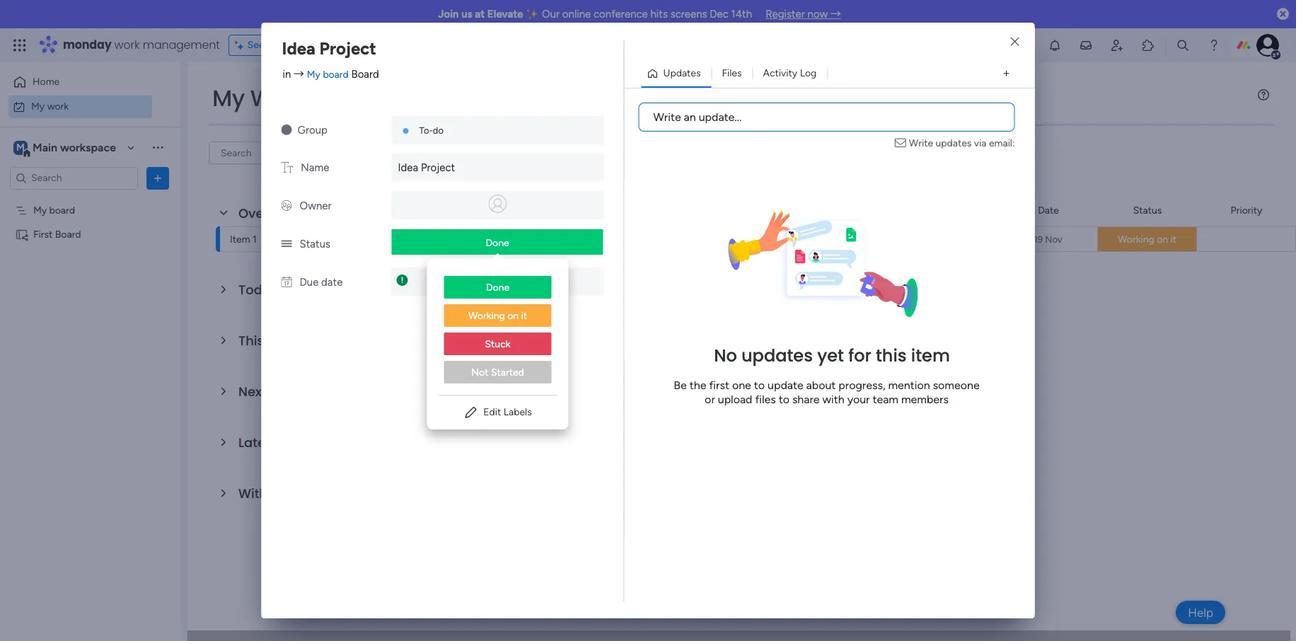 Task type: locate. For each thing, give the bounding box(es) containing it.
1 vertical spatial it
[[521, 310, 527, 322]]

1 vertical spatial date
[[304, 485, 334, 502]]

1 vertical spatial status
[[300, 238, 330, 250]]

date
[[321, 276, 343, 289], [304, 485, 334, 502]]

done inside done option
[[486, 282, 510, 294]]

idea down the 'done'
[[398, 161, 418, 174]]

0 horizontal spatial idea project
[[282, 38, 376, 59]]

0 horizontal spatial project
[[319, 38, 376, 59]]

1 horizontal spatial it
[[1171, 233, 1177, 246]]

priority
[[1231, 204, 1263, 216]]

see plans button
[[228, 35, 297, 56]]

your
[[847, 393, 870, 406]]

Filter dashboard by text search field
[[209, 142, 342, 164]]

apps image
[[1141, 38, 1155, 52]]

idea up in
[[282, 38, 315, 59]]

register now → link
[[766, 8, 841, 21]]

files button
[[711, 62, 753, 85]]

someone
[[933, 379, 980, 392]]

0 vertical spatial board
[[323, 68, 349, 80]]

1 horizontal spatial write
[[909, 137, 933, 149]]

0 horizontal spatial working on it
[[468, 310, 527, 322]]

edit
[[483, 406, 501, 418]]

hide done items
[[373, 146, 446, 158]]

my right in
[[307, 68, 321, 80]]

0 horizontal spatial 1
[[253, 233, 257, 246]]

edit labels button
[[438, 401, 557, 424]]

board right first
[[55, 228, 81, 240]]

→ right now
[[831, 8, 841, 21]]

screens
[[671, 8, 707, 21]]

envelope o image
[[895, 136, 909, 151]]

item 1
[[230, 233, 257, 246]]

us
[[461, 8, 472, 21]]

work down home
[[47, 100, 69, 112]]

date right a at the left of page
[[304, 485, 334, 502]]

items down to-do
[[421, 146, 446, 158]]

not started
[[471, 367, 524, 379]]

files
[[755, 393, 776, 406]]

2 vertical spatial group
[[814, 235, 840, 246]]

idea project
[[282, 38, 376, 59], [398, 161, 455, 174]]

this
[[876, 344, 907, 367]]

updates
[[663, 67, 701, 79]]

dapulse date column image
[[281, 276, 292, 289]]

at
[[475, 8, 485, 21]]

1 vertical spatial to
[[779, 393, 790, 406]]

work inside button
[[47, 100, 69, 112]]

1 vertical spatial item
[[911, 344, 950, 367]]

done up the 17 nov at top
[[486, 237, 509, 249]]

1 horizontal spatial item
[[911, 344, 950, 367]]

v2 overdue deadline image
[[397, 273, 408, 287]]

0 horizontal spatial board
[[49, 204, 75, 216]]

my work
[[212, 82, 307, 114]]

on
[[1157, 233, 1168, 246], [507, 310, 519, 322]]

0 vertical spatial week
[[267, 332, 301, 350]]

without a date /
[[238, 485, 347, 502]]

0 horizontal spatial items
[[300, 285, 325, 297]]

items right 0
[[300, 285, 325, 297]]

add view image
[[1004, 68, 1009, 79]]

1 vertical spatial nov
[[495, 275, 512, 286]]

1 vertical spatial idea
[[398, 161, 418, 174]]

working inside option
[[468, 310, 505, 322]]

customize
[[474, 146, 522, 158]]

1 horizontal spatial board
[[351, 68, 379, 80]]

updates for no
[[742, 344, 813, 367]]

0 vertical spatial board
[[351, 68, 379, 80]]

✨
[[526, 8, 539, 21]]

0 vertical spatial project
[[319, 38, 376, 59]]

due date
[[300, 276, 343, 289]]

0 horizontal spatial updates
[[742, 344, 813, 367]]

1 horizontal spatial 1
[[306, 209, 311, 221]]

2 done from the top
[[486, 282, 510, 294]]

this
[[238, 332, 264, 350]]

be
[[674, 379, 687, 392]]

no updates yet for this item dialog
[[0, 0, 1296, 641]]

board up first board on the left top
[[49, 204, 75, 216]]

group up the title
[[836, 204, 864, 216]]

1 horizontal spatial updates
[[936, 137, 972, 149]]

members
[[901, 393, 949, 406]]

1 horizontal spatial list box
[[427, 265, 569, 395]]

1 vertical spatial board
[[55, 228, 81, 240]]

board right in
[[323, 68, 349, 80]]

0 horizontal spatial nov
[[495, 275, 512, 286]]

0 horizontal spatial on
[[507, 310, 519, 322]]

v2 multiple person column image
[[281, 200, 292, 212]]

0 vertical spatial item
[[313, 209, 333, 221]]

/ left 0
[[282, 281, 288, 299]]

1 horizontal spatial idea
[[398, 161, 418, 174]]

online
[[562, 8, 591, 21]]

1 vertical spatial idea project
[[398, 161, 455, 174]]

list box
[[0, 195, 180, 437], [427, 265, 569, 395]]

1 horizontal spatial to
[[779, 393, 790, 406]]

project up in → my board board
[[319, 38, 376, 59]]

group right v2 sun icon
[[298, 124, 328, 137]]

first
[[709, 379, 729, 392]]

help
[[1188, 605, 1213, 619]]

1 horizontal spatial on
[[1157, 233, 1168, 246]]

0 vertical spatial 1
[[306, 209, 311, 221]]

item inside overdue / 1 item
[[313, 209, 333, 221]]

email:
[[989, 137, 1015, 149]]

1 vertical spatial week
[[270, 383, 303, 400]]

my inside in → my board board
[[307, 68, 321, 80]]

nov for 17 nov
[[495, 275, 512, 286]]

0 horizontal spatial working
[[468, 310, 505, 322]]

nov inside no updates yet for this item dialog
[[495, 275, 512, 286]]

0 vertical spatial to
[[754, 379, 765, 392]]

write left via
[[909, 137, 933, 149]]

board right my board link
[[351, 68, 379, 80]]

idea project down the hide done items
[[398, 161, 455, 174]]

0 horizontal spatial status
[[300, 238, 330, 250]]

0 horizontal spatial →
[[294, 68, 304, 80]]

0 horizontal spatial to
[[754, 379, 765, 392]]

0 horizontal spatial work
[[47, 100, 69, 112]]

0 vertical spatial status
[[1133, 204, 1162, 216]]

1 right v2 multiple person column icon
[[306, 209, 311, 221]]

1 vertical spatial write
[[909, 137, 933, 149]]

with
[[823, 393, 845, 406]]

None search field
[[209, 142, 342, 164]]

nov right 17 at the left
[[495, 275, 512, 286]]

board
[[351, 68, 379, 80], [55, 228, 81, 240]]

stuck option
[[444, 333, 552, 355]]

0 vertical spatial working on it
[[1118, 233, 1177, 246]]

date right due on the left top of the page
[[321, 276, 343, 289]]

0 horizontal spatial item
[[313, 209, 333, 221]]

list box containing done
[[427, 265, 569, 395]]

0 vertical spatial group
[[298, 124, 328, 137]]

my left work on the top
[[212, 82, 245, 114]]

register
[[766, 8, 805, 21]]

1 horizontal spatial board
[[323, 68, 349, 80]]

option
[[0, 197, 180, 200]]

0 vertical spatial nov
[[1045, 234, 1062, 244]]

1 horizontal spatial →
[[831, 8, 841, 21]]

/ right a at the left of page
[[337, 485, 344, 502]]

0 horizontal spatial write
[[653, 110, 681, 124]]

working on it option
[[444, 304, 552, 327]]

group title
[[814, 235, 860, 246]]

activity log
[[763, 67, 817, 79]]

without
[[238, 485, 289, 502]]

Search in workspace field
[[30, 170, 118, 186]]

updates up update
[[742, 344, 813, 367]]

/
[[297, 204, 303, 222], [282, 281, 288, 299], [304, 332, 311, 350], [306, 383, 313, 400], [274, 434, 280, 451], [337, 485, 344, 502]]

due
[[300, 276, 319, 289]]

hide
[[373, 146, 394, 158]]

1 vertical spatial 1
[[253, 233, 257, 246]]

1 vertical spatial working on it
[[468, 310, 527, 322]]

group left the title
[[814, 235, 840, 246]]

via
[[974, 137, 987, 149]]

0 horizontal spatial list box
[[0, 195, 180, 437]]

item up mention
[[911, 344, 950, 367]]

0 horizontal spatial idea
[[282, 38, 315, 59]]

1 vertical spatial work
[[47, 100, 69, 112]]

week for this
[[267, 332, 301, 350]]

search everything image
[[1176, 38, 1190, 52]]

1 vertical spatial updates
[[742, 344, 813, 367]]

0 vertical spatial items
[[421, 146, 446, 158]]

to down update
[[779, 393, 790, 406]]

select product image
[[13, 38, 27, 52]]

home button
[[8, 71, 152, 93]]

stuck
[[485, 338, 511, 350]]

items
[[421, 146, 446, 158], [300, 285, 325, 297]]

1 vertical spatial on
[[507, 310, 519, 322]]

1 right item
[[253, 233, 257, 246]]

1 horizontal spatial status
[[1133, 204, 1162, 216]]

1 horizontal spatial idea project
[[398, 161, 455, 174]]

write an update... button
[[639, 103, 1015, 132]]

1 horizontal spatial nov
[[1045, 234, 1062, 244]]

title
[[843, 235, 860, 246]]

0 vertical spatial it
[[1171, 233, 1177, 246]]

item
[[230, 233, 250, 246]]

my
[[307, 68, 321, 80], [212, 82, 245, 114], [31, 100, 45, 112], [33, 204, 47, 216]]

item right v2 multiple person column icon
[[313, 209, 333, 221]]

for
[[848, 344, 871, 367]]

nov right 19
[[1045, 234, 1062, 244]]

plans
[[267, 39, 290, 51]]

join
[[438, 8, 459, 21]]

done
[[486, 237, 509, 249], [486, 282, 510, 294]]

week right this
[[267, 332, 301, 350]]

updates left via
[[936, 137, 972, 149]]

idea project up in → my board board
[[282, 38, 376, 59]]

about
[[806, 379, 836, 392]]

see plans
[[247, 39, 290, 51]]

0 vertical spatial idea project
[[282, 38, 376, 59]]

item
[[313, 209, 333, 221], [911, 344, 950, 367]]

nov
[[1045, 234, 1062, 244], [495, 275, 512, 286]]

to up the files
[[754, 379, 765, 392]]

write left an
[[653, 110, 681, 124]]

done up working on it option
[[486, 282, 510, 294]]

work
[[114, 37, 140, 53], [47, 100, 69, 112]]

1 horizontal spatial working
[[1118, 233, 1155, 246]]

week right next
[[270, 383, 303, 400]]

my for my work
[[31, 100, 45, 112]]

0 vertical spatial work
[[114, 37, 140, 53]]

date inside dialog
[[321, 276, 343, 289]]

1 vertical spatial group
[[836, 204, 864, 216]]

1 vertical spatial →
[[294, 68, 304, 80]]

0 vertical spatial done
[[486, 237, 509, 249]]

1 horizontal spatial project
[[421, 161, 455, 174]]

close image
[[1011, 37, 1019, 47]]

labels
[[504, 406, 532, 418]]

my down home
[[31, 100, 45, 112]]

my inside my work button
[[31, 100, 45, 112]]

my inside list box
[[33, 204, 47, 216]]

list box inside no updates yet for this item dialog
[[427, 265, 569, 395]]

workspace
[[60, 140, 116, 154]]

/ right next
[[306, 383, 313, 400]]

working on it
[[1118, 233, 1177, 246], [468, 310, 527, 322]]

0 vertical spatial write
[[653, 110, 681, 124]]

0 horizontal spatial it
[[521, 310, 527, 322]]

1 vertical spatial working
[[468, 310, 505, 322]]

my up first
[[33, 204, 47, 216]]

updates for write
[[936, 137, 972, 149]]

0 vertical spatial updates
[[936, 137, 972, 149]]

done option
[[444, 276, 552, 299]]

1 horizontal spatial working on it
[[1118, 233, 1177, 246]]

project down the hide done items
[[421, 161, 455, 174]]

group inside no updates yet for this item dialog
[[298, 124, 328, 137]]

1 vertical spatial done
[[486, 282, 510, 294]]

now
[[808, 8, 828, 21]]

1 horizontal spatial work
[[114, 37, 140, 53]]

0 vertical spatial date
[[321, 276, 343, 289]]

invite members image
[[1110, 38, 1124, 52]]

work right monday
[[114, 37, 140, 53]]

to-
[[419, 125, 433, 136]]

v2 status image
[[281, 238, 292, 250]]

→ right in
[[294, 68, 304, 80]]

next week /
[[238, 383, 316, 400]]

write inside button
[[653, 110, 681, 124]]

date
[[1038, 204, 1059, 216]]

board
[[323, 68, 349, 80], [49, 204, 75, 216]]

1 vertical spatial items
[[300, 285, 325, 297]]



Task type: describe. For each thing, give the bounding box(es) containing it.
updates button
[[641, 62, 711, 85]]

activity
[[763, 67, 798, 79]]

upload
[[718, 393, 752, 406]]

17
[[484, 275, 492, 286]]

my work
[[31, 100, 69, 112]]

to-do
[[419, 125, 444, 136]]

home
[[33, 76, 60, 88]]

write an update...
[[653, 110, 742, 124]]

my for my board
[[33, 204, 47, 216]]

yet
[[817, 344, 844, 367]]

main workspace
[[33, 140, 116, 154]]

/ right later
[[274, 434, 280, 451]]

hits
[[651, 8, 668, 21]]

log
[[800, 67, 817, 79]]

register now →
[[766, 8, 841, 21]]

write for write an update...
[[653, 110, 681, 124]]

update...
[[699, 110, 742, 124]]

update
[[768, 379, 804, 392]]

working on it inside option
[[468, 310, 527, 322]]

1 horizontal spatial items
[[421, 146, 446, 158]]

dec
[[710, 8, 729, 21]]

19 nov
[[1034, 234, 1062, 244]]

in → my board board
[[283, 68, 379, 80]]

be the first one to update about progress, mention someone or upload files to share with your team members
[[674, 379, 980, 406]]

my board link
[[307, 68, 349, 80]]

my board
[[33, 204, 75, 216]]

today
[[238, 281, 278, 299]]

0 horizontal spatial board
[[55, 228, 81, 240]]

monday work management
[[63, 37, 220, 53]]

work for my
[[47, 100, 69, 112]]

progress,
[[839, 379, 886, 392]]

or
[[705, 393, 715, 406]]

dapulse text column image
[[281, 161, 293, 174]]

my work button
[[8, 95, 152, 118]]

work
[[250, 82, 307, 114]]

1 inside overdue / 1 item
[[306, 209, 311, 221]]

week for next
[[270, 383, 303, 400]]

first
[[33, 228, 53, 240]]

/ right v2 multiple person column icon
[[297, 204, 303, 222]]

0 vertical spatial on
[[1157, 233, 1168, 246]]

v2 sun image
[[281, 124, 292, 137]]

board inside no updates yet for this item dialog
[[351, 68, 379, 80]]

no
[[714, 344, 737, 367]]

no updates yet for this item
[[714, 344, 950, 367]]

it inside option
[[521, 310, 527, 322]]

0 vertical spatial →
[[831, 8, 841, 21]]

join us at elevate ✨ our online conference hits screens dec 14th
[[438, 8, 752, 21]]

on inside option
[[507, 310, 519, 322]]

help image
[[1207, 38, 1221, 52]]

0 vertical spatial idea
[[282, 38, 315, 59]]

inbox image
[[1079, 38, 1093, 52]]

activity log button
[[753, 62, 827, 85]]

the
[[690, 379, 707, 392]]

workspace selection element
[[13, 139, 118, 157]]

0
[[292, 285, 298, 297]]

board inside in → my board board
[[323, 68, 349, 80]]

list box containing my board
[[0, 195, 180, 437]]

status inside no updates yet for this item dialog
[[300, 238, 330, 250]]

workspace image
[[13, 140, 28, 155]]

1 vertical spatial board
[[49, 204, 75, 216]]

m
[[16, 141, 25, 153]]

17 nov
[[484, 275, 512, 286]]

shareable board image
[[15, 227, 28, 241]]

one
[[732, 379, 751, 392]]

files
[[722, 67, 742, 79]]

items inside today / 0 items
[[300, 285, 325, 297]]

our
[[542, 8, 560, 21]]

nov for 19 nov
[[1045, 234, 1062, 244]]

help button
[[1176, 601, 1226, 624]]

write updates via email:
[[909, 137, 1015, 149]]

0 vertical spatial working
[[1118, 233, 1155, 246]]

name
[[301, 161, 329, 174]]

19
[[1034, 234, 1043, 244]]

write for write updates via email:
[[909, 137, 933, 149]]

do
[[433, 125, 444, 136]]

not
[[471, 367, 489, 379]]

/ right this
[[304, 332, 311, 350]]

mention
[[888, 379, 930, 392]]

a
[[292, 485, 301, 502]]

an
[[684, 110, 696, 124]]

edit labels
[[483, 406, 532, 418]]

1 vertical spatial project
[[421, 161, 455, 174]]

→ inside no updates yet for this item dialog
[[294, 68, 304, 80]]

work for monday
[[114, 37, 140, 53]]

first board
[[33, 228, 81, 240]]

management
[[143, 37, 220, 53]]

14th
[[731, 8, 752, 21]]

see
[[247, 39, 264, 51]]

not started option
[[444, 361, 552, 384]]

owner
[[300, 200, 332, 212]]

my for my work
[[212, 82, 245, 114]]

share
[[792, 393, 820, 406]]

1 done from the top
[[486, 237, 509, 249]]

notifications image
[[1048, 38, 1062, 52]]

customize button
[[451, 142, 527, 164]]

later /
[[238, 434, 283, 451]]

main
[[33, 140, 57, 154]]

overdue / 1 item
[[238, 204, 333, 222]]

item inside dialog
[[911, 344, 950, 367]]

jacob simon image
[[1257, 34, 1279, 57]]

elevate
[[487, 8, 523, 21]]

this week /
[[238, 332, 314, 350]]

done
[[396, 146, 419, 158]]



Task type: vqa. For each thing, say whether or not it's contained in the screenshot.
Workspace options icon
no



